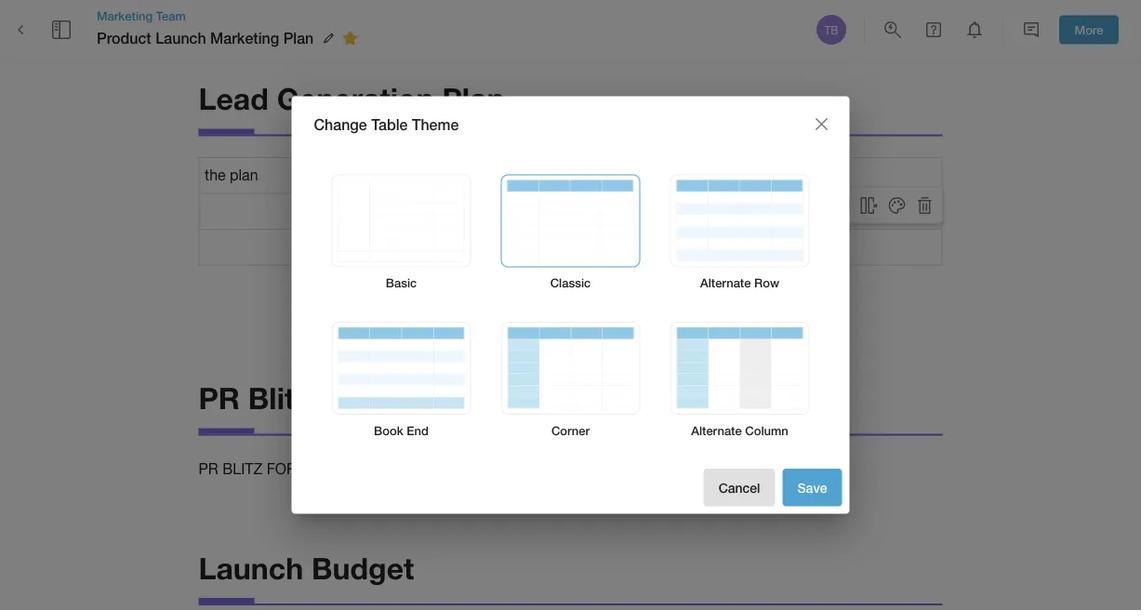 Task type: locate. For each thing, give the bounding box(es) containing it.
for
[[267, 460, 297, 477]]

save button
[[783, 469, 843, 507]]

pr
[[199, 380, 240, 416], [199, 460, 219, 477]]

marketing down marketing team link
[[210, 29, 279, 47]]

1 vertical spatial launch
[[199, 550, 303, 586]]

0 vertical spatial plan
[[283, 29, 314, 47]]

marketing up product
[[97, 8, 153, 23]]

plan up is
[[442, 81, 505, 116]]

alternate left row at the right
[[701, 276, 751, 290]]

1 vertical spatial marketing
[[210, 29, 279, 47]]

marketing
[[97, 8, 153, 23], [210, 29, 279, 47]]

classic
[[551, 276, 591, 290]]

alternate row
[[701, 276, 780, 290]]

alternate
[[701, 276, 751, 290], [692, 423, 742, 438]]

tb button
[[814, 12, 850, 47]]

book end
[[374, 423, 429, 438]]

budget
[[312, 550, 414, 586]]

1 pr from the top
[[199, 380, 240, 416]]

the
[[205, 167, 226, 184]]

pr blitz for life!
[[199, 460, 335, 477]]

launch budget
[[199, 550, 414, 586]]

corner
[[552, 423, 590, 438]]

0 vertical spatial pr
[[199, 380, 240, 416]]

0 horizontal spatial plan
[[283, 29, 314, 47]]

marketing team
[[97, 8, 186, 23]]

blitz
[[248, 380, 311, 416]]

column
[[746, 423, 789, 438]]

1 horizontal spatial plan
[[442, 81, 505, 116]]

alternate left column
[[692, 423, 742, 438]]

2 pr from the top
[[199, 460, 219, 477]]

generation
[[277, 81, 434, 116]]

1 vertical spatial pr
[[199, 460, 219, 477]]

pr left blitz
[[199, 460, 219, 477]]

tb
[[825, 23, 839, 36]]

have
[[453, 202, 484, 220]]

product launch marketing plan
[[97, 29, 314, 47]]

pr left 'blitz'
[[199, 380, 240, 416]]

1 vertical spatial alternate
[[692, 423, 742, 438]]

cancel button
[[704, 469, 776, 507]]

change
[[314, 115, 367, 133]]

more
[[1075, 22, 1104, 37]]

plan left remove favorite icon
[[283, 29, 314, 47]]

launch
[[156, 29, 206, 47], [199, 550, 303, 586]]

alternate for alternate row
[[701, 276, 751, 290]]

0 vertical spatial marketing
[[97, 8, 153, 23]]

marketing team link
[[97, 7, 364, 24]]

0 vertical spatial alternate
[[701, 276, 751, 290]]

plan
[[283, 29, 314, 47], [442, 81, 505, 116]]

lead
[[199, 81, 269, 116]]

blitz
[[223, 460, 263, 477]]

is
[[453, 167, 463, 184]]

team
[[156, 8, 186, 23]]

basic
[[386, 276, 417, 290]]

alternate column
[[692, 423, 789, 438]]



Task type: describe. For each thing, give the bounding box(es) containing it.
pr for pr blitz
[[199, 380, 240, 416]]

save
[[798, 480, 828, 495]]

theme
[[412, 115, 459, 133]]

pr for pr blitz for life!
[[199, 460, 219, 477]]

to
[[700, 167, 714, 184]]

row
[[755, 276, 780, 290]]

change table theme
[[314, 115, 459, 133]]

1 horizontal spatial marketing
[[210, 29, 279, 47]]

cancel
[[719, 480, 761, 495]]

0 horizontal spatial marketing
[[97, 8, 153, 23]]

life!
[[301, 460, 335, 477]]

change table theme dialog
[[292, 96, 850, 514]]

more button
[[1060, 15, 1119, 44]]

1 vertical spatial plan
[[442, 81, 505, 116]]

0 vertical spatial launch
[[156, 29, 206, 47]]

book
[[374, 423, 404, 438]]

plan
[[230, 167, 258, 184]]

lead generation plan
[[199, 81, 505, 116]]

the plan
[[205, 167, 258, 184]]

fun
[[453, 238, 474, 256]]

pr blitz
[[199, 380, 311, 416]]

remove favorite image
[[339, 27, 361, 49]]

product
[[97, 29, 151, 47]]

alternate for alternate column
[[692, 423, 742, 438]]

end
[[407, 423, 429, 438]]

table
[[371, 115, 408, 133]]



Task type: vqa. For each thing, say whether or not it's contained in the screenshot.
"PR" associated with PR BLITZ FOR LIFE!
yes



